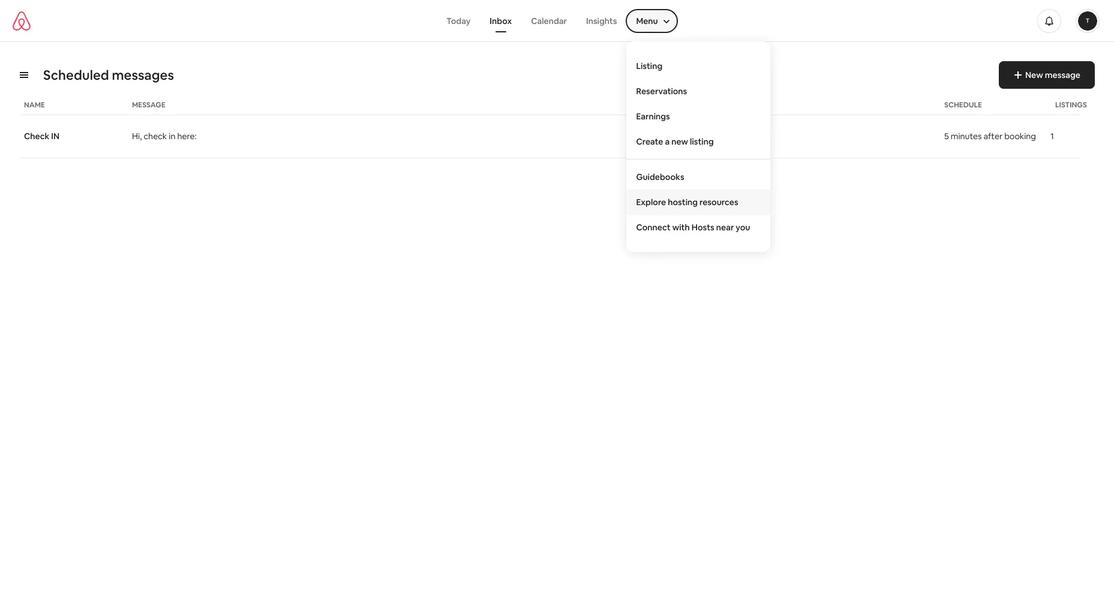 Task type: vqa. For each thing, say whether or not it's contained in the screenshot.
"Carolina" in the WEAVERVILLE, NORTH CAROLINA 1,977 MILES AWAY NOV 1 – 6 $1,500 NIGHT
no



Task type: describe. For each thing, give the bounding box(es) containing it.
inbox
[[490, 15, 512, 26]]

connect with hosts near you
[[636, 222, 751, 233]]

check in
[[24, 131, 60, 142]]

today link
[[437, 9, 480, 32]]

check
[[24, 131, 49, 142]]

menu
[[636, 15, 658, 26]]

hosting
[[668, 197, 698, 207]]

menu button
[[627, 9, 677, 32]]

insights
[[586, 15, 617, 26]]

check
[[144, 131, 167, 142]]

new
[[672, 136, 688, 147]]

explore
[[636, 197, 666, 207]]

create a new listing
[[636, 136, 714, 147]]

message
[[132, 100, 166, 110]]

insights link
[[577, 9, 627, 32]]

reservations
[[636, 86, 687, 96]]

menu group
[[627, 9, 677, 32]]

create a new listing link
[[627, 129, 771, 154]]

today
[[447, 15, 471, 26]]

create
[[636, 136, 664, 147]]

near
[[717, 222, 734, 233]]

guidebooks link
[[627, 164, 771, 189]]

explore hosting resources
[[636, 197, 739, 207]]

5 minutes after booking
[[945, 131, 1037, 142]]

5
[[945, 131, 949, 142]]

listing
[[636, 60, 663, 71]]

in
[[169, 131, 176, 142]]

listing
[[690, 136, 714, 147]]

1
[[1051, 131, 1054, 142]]

after
[[984, 131, 1003, 142]]

hi,
[[132, 131, 142, 142]]

a
[[665, 136, 670, 147]]

explore hosting resources link
[[627, 189, 771, 215]]

here:
[[177, 131, 197, 142]]



Task type: locate. For each thing, give the bounding box(es) containing it.
main navigation menu image
[[1079, 11, 1098, 30]]

hi, check in here:
[[132, 131, 197, 142]]

reservations link
[[627, 78, 771, 104]]

hosts
[[692, 222, 715, 233]]

connect
[[636, 222, 671, 233]]

calendar
[[531, 15, 567, 26]]

earnings
[[636, 111, 670, 122]]

earnings link
[[627, 104, 771, 129]]

in
[[51, 131, 60, 142]]

messages
[[112, 67, 174, 83]]

calendar link
[[522, 9, 577, 32]]

scheduled messages
[[43, 67, 174, 83]]

scheduled
[[43, 67, 109, 83]]

you
[[736, 222, 751, 233]]

resources
[[700, 197, 739, 207]]

guidebooks
[[636, 171, 685, 182]]

booking
[[1005, 131, 1037, 142]]

connect with hosts near you link
[[627, 215, 771, 240]]

schedule
[[945, 100, 982, 110]]

with
[[673, 222, 690, 233]]

listing link
[[627, 53, 771, 78]]

listings
[[1056, 100, 1087, 110]]

inbox link
[[480, 9, 522, 32]]

name
[[24, 100, 45, 110]]

minutes
[[951, 131, 982, 142]]



